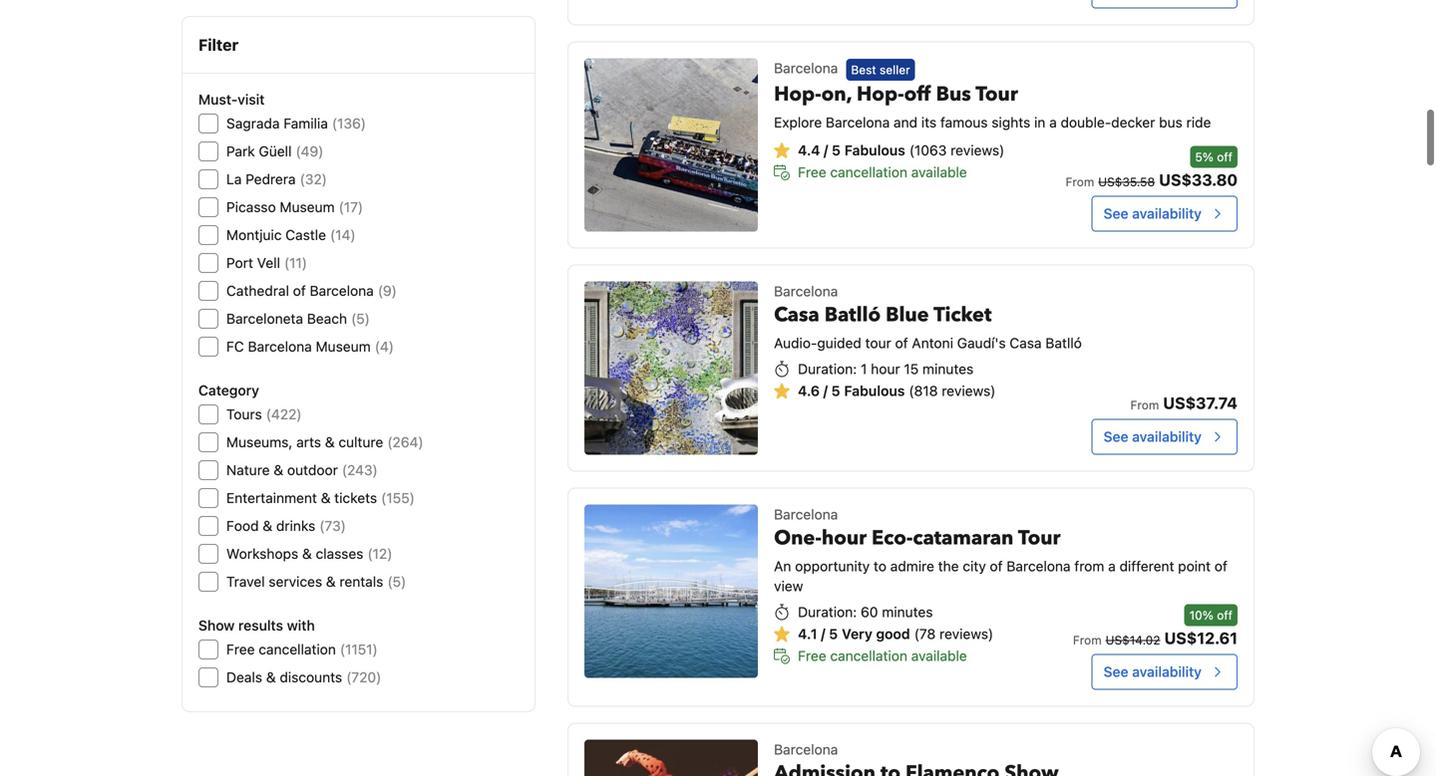 Task type: vqa. For each thing, say whether or not it's contained in the screenshot.


Task type: locate. For each thing, give the bounding box(es) containing it.
1 free cancellation available from the top
[[798, 164, 967, 180]]

from us$37.74
[[1130, 394, 1238, 413]]

museum down beach
[[316, 339, 371, 355]]

1 vertical spatial free cancellation available
[[798, 648, 967, 665]]

beach
[[307, 311, 347, 327]]

(14)
[[330, 227, 356, 243]]

off right 10%
[[1217, 609, 1233, 623]]

1 vertical spatial from
[[1130, 399, 1159, 413]]

barcelona
[[774, 60, 838, 76], [826, 114, 890, 131], [310, 283, 374, 299], [774, 283, 838, 300], [248, 339, 312, 355], [774, 507, 838, 523], [1007, 559, 1071, 575], [774, 742, 838, 759]]

see availability down from us$35.58 us$33.80
[[1104, 206, 1202, 222]]

4.6 / 5 fabulous (818 reviews)
[[798, 383, 996, 400]]

3 availability from the top
[[1132, 664, 1202, 681]]

1 vertical spatial 5
[[831, 383, 840, 400]]

1 vertical spatial a
[[1108, 559, 1116, 575]]

&
[[325, 434, 335, 451], [274, 462, 283, 479], [321, 490, 331, 507], [263, 518, 272, 535], [302, 546, 312, 562], [326, 574, 336, 590], [266, 670, 276, 686]]

/ right 4.4
[[824, 142, 828, 159]]

see availability for one-hour eco-catamaran tour
[[1104, 664, 1202, 681]]

see for one-hour eco-catamaran tour
[[1104, 664, 1129, 681]]

from inside from us$35.58 us$33.80
[[1066, 175, 1094, 189]]

0 vertical spatial tour
[[976, 81, 1018, 108]]

a right in
[[1049, 114, 1057, 131]]

0 vertical spatial fabulous
[[845, 142, 905, 159]]

eco-
[[872, 525, 913, 553]]

0 vertical spatial off
[[904, 81, 931, 108]]

from inside from us$14.02 us$12.61
[[1073, 634, 1102, 648]]

museum up castle
[[280, 199, 335, 215]]

1 vertical spatial tour
[[1018, 525, 1061, 553]]

free down 4.1 at the bottom right
[[798, 648, 826, 665]]

availability
[[1132, 206, 1202, 222], [1132, 429, 1202, 445], [1132, 664, 1202, 681]]

2 see availability from the top
[[1104, 429, 1202, 445]]

minutes up 4.1 / 5 very good (78 reviews)
[[882, 605, 933, 621]]

fabulous
[[845, 142, 905, 159], [844, 383, 905, 400]]

port
[[226, 255, 253, 271]]

/ right 4.6
[[823, 383, 828, 400]]

admission to flamenco show image
[[585, 741, 758, 777]]

& for nature & outdoor
[[274, 462, 283, 479]]

& up entertainment
[[274, 462, 283, 479]]

1 see from the top
[[1104, 206, 1129, 222]]

1 vertical spatial available
[[911, 648, 967, 665]]

from left us$14.02
[[1073, 634, 1102, 648]]

show
[[198, 618, 235, 634]]

(5) down '(12)'
[[387, 574, 406, 590]]

from for one-hour eco-catamaran tour
[[1073, 634, 1102, 648]]

& right food
[[263, 518, 272, 535]]

1 horizontal spatial hour
[[871, 361, 900, 378]]

off right 5%
[[1217, 150, 1233, 164]]

duration: for batlló
[[798, 361, 857, 378]]

fabulous down 1
[[844, 383, 905, 400]]

/ for hour
[[821, 626, 825, 643]]

(9)
[[378, 283, 397, 299]]

(17)
[[339, 199, 363, 215]]

0 vertical spatial from
[[1066, 175, 1094, 189]]

0 horizontal spatial hop-
[[774, 81, 821, 108]]

availability down from us$14.02 us$12.61 at right bottom
[[1132, 664, 1202, 681]]

availability for one-hour eco-catamaran tour
[[1132, 664, 1202, 681]]

0 vertical spatial hour
[[871, 361, 900, 378]]

1 vertical spatial casa
[[1010, 335, 1042, 352]]

us$12.61
[[1164, 629, 1238, 648]]

2 fabulous from the top
[[844, 383, 905, 400]]

1 vertical spatial duration:
[[798, 605, 857, 621]]

see
[[1104, 206, 1129, 222], [1104, 429, 1129, 445], [1104, 664, 1129, 681]]

casa up audio- in the top of the page
[[774, 302, 820, 329]]

4.1 / 5 very good (78 reviews)
[[798, 626, 994, 643]]

3 see availability from the top
[[1104, 664, 1202, 681]]

from left us$37.74
[[1130, 399, 1159, 413]]

2 duration: from the top
[[798, 605, 857, 621]]

the
[[938, 559, 959, 575]]

decker
[[1111, 114, 1155, 131]]

duration: up 4.1 at the bottom right
[[798, 605, 857, 621]]

0 vertical spatial duration:
[[798, 361, 857, 378]]

5 right 4.4
[[832, 142, 841, 159]]

0 horizontal spatial batlló
[[825, 302, 881, 329]]

10%
[[1189, 609, 1214, 623]]

an
[[774, 559, 791, 575]]

a inside hop-on, hop-off bus tour explore barcelona and its famous sights in a double-decker bus ride
[[1049, 114, 1057, 131]]

0 vertical spatial reviews)
[[951, 142, 1005, 159]]

1 vertical spatial museum
[[316, 339, 371, 355]]

food
[[226, 518, 259, 535]]

2 available from the top
[[911, 648, 967, 665]]

duration: down guided
[[798, 361, 857, 378]]

1 vertical spatial see
[[1104, 429, 1129, 445]]

0 vertical spatial see
[[1104, 206, 1129, 222]]

availability for casa batlló blue ticket
[[1132, 429, 1202, 445]]

1 horizontal spatial batlló
[[1046, 335, 1082, 352]]

availability down from us$35.58 us$33.80
[[1132, 206, 1202, 222]]

0 vertical spatial minutes
[[923, 361, 974, 378]]

& for entertainment & tickets
[[321, 490, 331, 507]]

1 vertical spatial reviews)
[[942, 383, 996, 400]]

sagrada
[[226, 115, 280, 132]]

& up travel services & rentals (5)
[[302, 546, 312, 562]]

1 vertical spatial /
[[823, 383, 828, 400]]

0 vertical spatial see availability
[[1104, 206, 1202, 222]]

1 see availability from the top
[[1104, 206, 1202, 222]]

hour right 1
[[871, 361, 900, 378]]

(12)
[[367, 546, 392, 562]]

tour inside barcelona one-hour eco-catamaran tour an opportunity to admire the city of barcelona from a different point of view
[[1018, 525, 1061, 553]]

off
[[904, 81, 931, 108], [1217, 150, 1233, 164], [1217, 609, 1233, 623]]

3 see from the top
[[1104, 664, 1129, 681]]

2 vertical spatial 5
[[829, 626, 838, 643]]

free cancellation available down good
[[798, 648, 967, 665]]

0 vertical spatial casa
[[774, 302, 820, 329]]

outdoor
[[287, 462, 338, 479]]

cancellation down very
[[830, 648, 908, 665]]

0 horizontal spatial (5)
[[351, 311, 370, 327]]

from
[[1074, 559, 1104, 575]]

availability down from us$37.74
[[1132, 429, 1202, 445]]

1 fabulous from the top
[[845, 142, 905, 159]]

2 vertical spatial /
[[821, 626, 825, 643]]

2 see from the top
[[1104, 429, 1129, 445]]

available down (1063
[[911, 164, 967, 180]]

/ right 4.1 at the bottom right
[[821, 626, 825, 643]]

travel
[[226, 574, 265, 590]]

1 available from the top
[[911, 164, 967, 180]]

0 vertical spatial a
[[1049, 114, 1057, 131]]

reviews) down famous
[[951, 142, 1005, 159]]

of
[[293, 283, 306, 299], [895, 335, 908, 352], [990, 559, 1003, 575], [1215, 559, 1228, 575]]

deals
[[226, 670, 262, 686]]

duration:
[[798, 361, 857, 378], [798, 605, 857, 621]]

a
[[1049, 114, 1057, 131], [1108, 559, 1116, 575]]

off for one-hour eco-catamaran tour
[[1217, 609, 1233, 623]]

free cancellation available
[[798, 164, 967, 180], [798, 648, 967, 665]]

hour up opportunity
[[822, 525, 867, 553]]

2 vertical spatial from
[[1073, 634, 1102, 648]]

cancellation
[[830, 164, 908, 180], [259, 642, 336, 658], [830, 648, 908, 665]]

1 vertical spatial fabulous
[[844, 383, 905, 400]]

(264)
[[387, 434, 423, 451]]

batlló right gaudí­'s
[[1046, 335, 1082, 352]]

minutes
[[923, 361, 974, 378], [882, 605, 933, 621]]

(136)
[[332, 115, 366, 132]]

us$37.74
[[1163, 394, 1238, 413]]

from left us$35.58
[[1066, 175, 1094, 189]]

cancellation down the with
[[259, 642, 336, 658]]

batlló up guided
[[825, 302, 881, 329]]

tour up sights
[[976, 81, 1018, 108]]

workshops & classes (12)
[[226, 546, 392, 562]]

barcelona one-hour eco-catamaran tour an opportunity to admire the city of barcelona from a different point of view
[[774, 507, 1228, 595]]

& right 'deals'
[[266, 670, 276, 686]]

2 vertical spatial see availability
[[1104, 664, 1202, 681]]

free down 4.4
[[798, 164, 826, 180]]

one-hour eco-catamaran tour image
[[585, 505, 758, 679]]

bus
[[1159, 114, 1183, 131]]

reviews) right (818
[[942, 383, 996, 400]]

of right 'point'
[[1215, 559, 1228, 575]]

(49)
[[296, 143, 324, 160]]

15
[[904, 361, 919, 378]]

1 vertical spatial hour
[[822, 525, 867, 553]]

category
[[198, 382, 259, 399]]

off up its
[[904, 81, 931, 108]]

duration: for hour
[[798, 605, 857, 621]]

fabulous down and
[[845, 142, 905, 159]]

hour inside barcelona one-hour eco-catamaran tour an opportunity to admire the city of barcelona from a different point of view
[[822, 525, 867, 553]]

classes
[[316, 546, 363, 562]]

of up barceloneta beach (5)
[[293, 283, 306, 299]]

hour for 1
[[871, 361, 900, 378]]

0 vertical spatial (5)
[[351, 311, 370, 327]]

& up the '(73)' at left
[[321, 490, 331, 507]]

5 left very
[[829, 626, 838, 643]]

2 vertical spatial availability
[[1132, 664, 1202, 681]]

available
[[911, 164, 967, 180], [911, 648, 967, 665]]

available down (78
[[911, 648, 967, 665]]

1 duration: from the top
[[798, 361, 857, 378]]

casa
[[774, 302, 820, 329], [1010, 335, 1042, 352]]

see availability down from us$37.74
[[1104, 429, 1202, 445]]

a inside barcelona one-hour eco-catamaran tour an opportunity to admire the city of barcelona from a different point of view
[[1108, 559, 1116, 575]]

0 horizontal spatial a
[[1049, 114, 1057, 131]]

city
[[963, 559, 986, 575]]

services
[[269, 574, 322, 590]]

park
[[226, 143, 255, 160]]

1 vertical spatial availability
[[1132, 429, 1202, 445]]

its
[[921, 114, 937, 131]]

1 horizontal spatial a
[[1108, 559, 1116, 575]]

see availability
[[1104, 206, 1202, 222], [1104, 429, 1202, 445], [1104, 664, 1202, 681]]

2 availability from the top
[[1132, 429, 1202, 445]]

4.4 / 5 fabulous (1063 reviews)
[[798, 142, 1005, 159]]

barcelona inside barcelona casa batlló blue ticket audio-guided tour of antoni gaudí­'s casa batlló
[[774, 283, 838, 300]]

explore
[[774, 114, 822, 131]]

minutes down the antoni on the right top of the page
[[923, 361, 974, 378]]

1 horizontal spatial hop-
[[857, 81, 904, 108]]

casa right gaudí­'s
[[1010, 335, 1042, 352]]

4.1
[[798, 626, 817, 643]]

us$35.58
[[1098, 175, 1155, 189]]

0 horizontal spatial hour
[[822, 525, 867, 553]]

1 hop- from the left
[[774, 81, 821, 108]]

(243)
[[342, 462, 378, 479]]

from us$14.02 us$12.61
[[1073, 629, 1238, 648]]

a right from
[[1108, 559, 1116, 575]]

0 vertical spatial free cancellation available
[[798, 164, 967, 180]]

1
[[861, 361, 867, 378]]

hour for one-
[[822, 525, 867, 553]]

in
[[1034, 114, 1046, 131]]

good
[[876, 626, 910, 643]]

hop- down best seller
[[857, 81, 904, 108]]

1 horizontal spatial (5)
[[387, 574, 406, 590]]

2 vertical spatial off
[[1217, 609, 1233, 623]]

1 availability from the top
[[1132, 206, 1202, 222]]

tour inside hop-on, hop-off bus tour explore barcelona and its famous sights in a double-decker bus ride
[[976, 81, 1018, 108]]

pedrera
[[246, 171, 296, 187]]

5 right 4.6
[[831, 383, 840, 400]]

reviews)
[[951, 142, 1005, 159], [942, 383, 996, 400], [940, 626, 994, 643]]

0 vertical spatial availability
[[1132, 206, 1202, 222]]

different
[[1120, 559, 1174, 575]]

0 vertical spatial available
[[911, 164, 967, 180]]

reviews) right (78
[[940, 626, 994, 643]]

free
[[798, 164, 826, 180], [226, 642, 255, 658], [798, 648, 826, 665]]

from for hop-on, hop-off bus tour
[[1066, 175, 1094, 189]]

tour right catamaran
[[1018, 525, 1061, 553]]

free cancellation available down 4.4 / 5 fabulous (1063 reviews) at the top of page
[[798, 164, 967, 180]]

1 vertical spatial see availability
[[1104, 429, 1202, 445]]

see availability down from us$14.02 us$12.61 at right bottom
[[1104, 664, 1202, 681]]

castle
[[285, 227, 326, 243]]

see for casa batlló blue ticket
[[1104, 429, 1129, 445]]

best seller
[[851, 63, 910, 77]]

nature
[[226, 462, 270, 479]]

off inside hop-on, hop-off bus tour explore barcelona and its famous sights in a double-decker bus ride
[[904, 81, 931, 108]]

fc
[[226, 339, 244, 355]]

& for food & drinks
[[263, 518, 272, 535]]

hop- up the explore
[[774, 81, 821, 108]]

0 vertical spatial batlló
[[825, 302, 881, 329]]

of right tour
[[895, 335, 908, 352]]

(5) right beach
[[351, 311, 370, 327]]

2 hop- from the left
[[857, 81, 904, 108]]

1 vertical spatial off
[[1217, 150, 1233, 164]]

of right city
[[990, 559, 1003, 575]]

2 vertical spatial see
[[1104, 664, 1129, 681]]

casa batlló blue ticket image
[[585, 282, 758, 455]]



Task type: describe. For each thing, give the bounding box(es) containing it.
to
[[874, 559, 887, 575]]

free cancellation (1151)
[[226, 642, 378, 658]]

fabulous for (1063
[[845, 142, 905, 159]]

must-
[[198, 91, 238, 108]]

best
[[851, 63, 876, 77]]

famous
[[940, 114, 988, 131]]

5 for hour
[[829, 626, 838, 643]]

(1063
[[909, 142, 947, 159]]

museums,
[[226, 434, 293, 451]]

on,
[[821, 81, 852, 108]]

entertainment & tickets (155)
[[226, 490, 415, 507]]

4.4
[[798, 142, 820, 159]]

us$33.80
[[1159, 171, 1238, 190]]

barcelona casa batlló blue ticket audio-guided tour of antoni gaudí­'s casa batlló
[[774, 283, 1082, 352]]

la pedrera (32)
[[226, 171, 327, 187]]

tour
[[865, 335, 891, 352]]

barcelona inside hop-on, hop-off bus tour explore barcelona and its famous sights in a double-decker bus ride
[[826, 114, 890, 131]]

double-
[[1061, 114, 1111, 131]]

visit
[[238, 91, 265, 108]]

vell
[[257, 255, 280, 271]]

0 vertical spatial 5
[[832, 142, 841, 159]]

deals & discounts (720)
[[226, 670, 381, 686]]

1 vertical spatial (5)
[[387, 574, 406, 590]]

barcelona link
[[568, 724, 1255, 777]]

duration: 1 hour 15 minutes
[[798, 361, 974, 378]]

tours
[[226, 406, 262, 423]]

must-visit
[[198, 91, 265, 108]]

(818
[[909, 383, 938, 400]]

(422)
[[266, 406, 302, 423]]

familia
[[284, 115, 328, 132]]

tours (422)
[[226, 406, 302, 423]]

0 horizontal spatial casa
[[774, 302, 820, 329]]

ticket
[[934, 302, 992, 329]]

(720)
[[346, 670, 381, 686]]

free up 'deals'
[[226, 642, 255, 658]]

admire
[[890, 559, 934, 575]]

rentals
[[340, 574, 383, 590]]

point
[[1178, 559, 1211, 575]]

hop-on, hop-off bus tour explore barcelona and its famous sights in a double-decker bus ride
[[774, 81, 1211, 131]]

fabulous for (818
[[844, 383, 905, 400]]

park güell (49)
[[226, 143, 324, 160]]

museums, arts & culture (264)
[[226, 434, 423, 451]]

4.6
[[798, 383, 820, 400]]

& right arts
[[325, 434, 335, 451]]

0 vertical spatial /
[[824, 142, 828, 159]]

us$14.02
[[1106, 634, 1160, 648]]

0 vertical spatial museum
[[280, 199, 335, 215]]

la
[[226, 171, 242, 187]]

audio-
[[774, 335, 817, 352]]

from us$35.58 us$33.80
[[1066, 171, 1238, 190]]

picasso
[[226, 199, 276, 215]]

port vell (11)
[[226, 255, 307, 271]]

montjuic
[[226, 227, 282, 243]]

results
[[238, 618, 283, 634]]

opportunity
[[795, 559, 870, 575]]

seller
[[880, 63, 910, 77]]

& for deals & discounts
[[266, 670, 276, 686]]

1 horizontal spatial casa
[[1010, 335, 1042, 352]]

tour for one-hour eco-catamaran tour
[[1018, 525, 1061, 553]]

1 vertical spatial minutes
[[882, 605, 933, 621]]

antoni
[[912, 335, 953, 352]]

(73)
[[319, 518, 346, 535]]

picasso museum (17)
[[226, 199, 363, 215]]

very
[[842, 626, 873, 643]]

view
[[774, 579, 803, 595]]

see availability for casa batlló blue ticket
[[1104, 429, 1202, 445]]

of inside barcelona casa batlló blue ticket audio-guided tour of antoni gaudí­'s casa batlló
[[895, 335, 908, 352]]

cancellation down 4.4 / 5 fabulous (1063 reviews) at the top of page
[[830, 164, 908, 180]]

/ for batlló
[[823, 383, 828, 400]]

2 free cancellation available from the top
[[798, 648, 967, 665]]

discounts
[[280, 670, 342, 686]]

blue
[[886, 302, 929, 329]]

tour for hop-on, hop-off bus tour
[[976, 81, 1018, 108]]

hop-on, hop-off bus tour image
[[585, 58, 758, 232]]

2 vertical spatial reviews)
[[940, 626, 994, 643]]

culture
[[338, 434, 383, 451]]

(32)
[[300, 171, 327, 187]]

arts
[[296, 434, 321, 451]]

montjuic castle (14)
[[226, 227, 356, 243]]

barceloneta
[[226, 311, 303, 327]]

nature & outdoor (243)
[[226, 462, 378, 479]]

see for hop-on, hop-off bus tour
[[1104, 206, 1129, 222]]

cathedral
[[226, 283, 289, 299]]

& down classes
[[326, 574, 336, 590]]

duration: 60 minutes
[[798, 605, 933, 621]]

availability for hop-on, hop-off bus tour
[[1132, 206, 1202, 222]]

barceloneta beach (5)
[[226, 311, 370, 327]]

travel services & rentals (5)
[[226, 574, 406, 590]]

reviews) for (1063 reviews)
[[951, 142, 1005, 159]]

bus
[[936, 81, 971, 108]]

sagrada familia (136)
[[226, 115, 366, 132]]

off for hop-on, hop-off bus tour
[[1217, 150, 1233, 164]]

reviews) for (818 reviews)
[[942, 383, 996, 400]]

5 for batlló
[[831, 383, 840, 400]]

(1151)
[[340, 642, 378, 658]]

with
[[287, 618, 315, 634]]

güell
[[259, 143, 292, 160]]

see availability for hop-on, hop-off bus tour
[[1104, 206, 1202, 222]]

& for workshops & classes
[[302, 546, 312, 562]]

food & drinks (73)
[[226, 518, 346, 535]]

10% off
[[1189, 609, 1233, 623]]

fc barcelona museum (4)
[[226, 339, 394, 355]]

5%
[[1195, 150, 1214, 164]]

sights
[[992, 114, 1031, 131]]

workshops
[[226, 546, 298, 562]]

filter
[[198, 35, 238, 54]]

from inside from us$37.74
[[1130, 399, 1159, 413]]

1 vertical spatial batlló
[[1046, 335, 1082, 352]]

(4)
[[375, 339, 394, 355]]

show results with
[[198, 618, 315, 634]]



